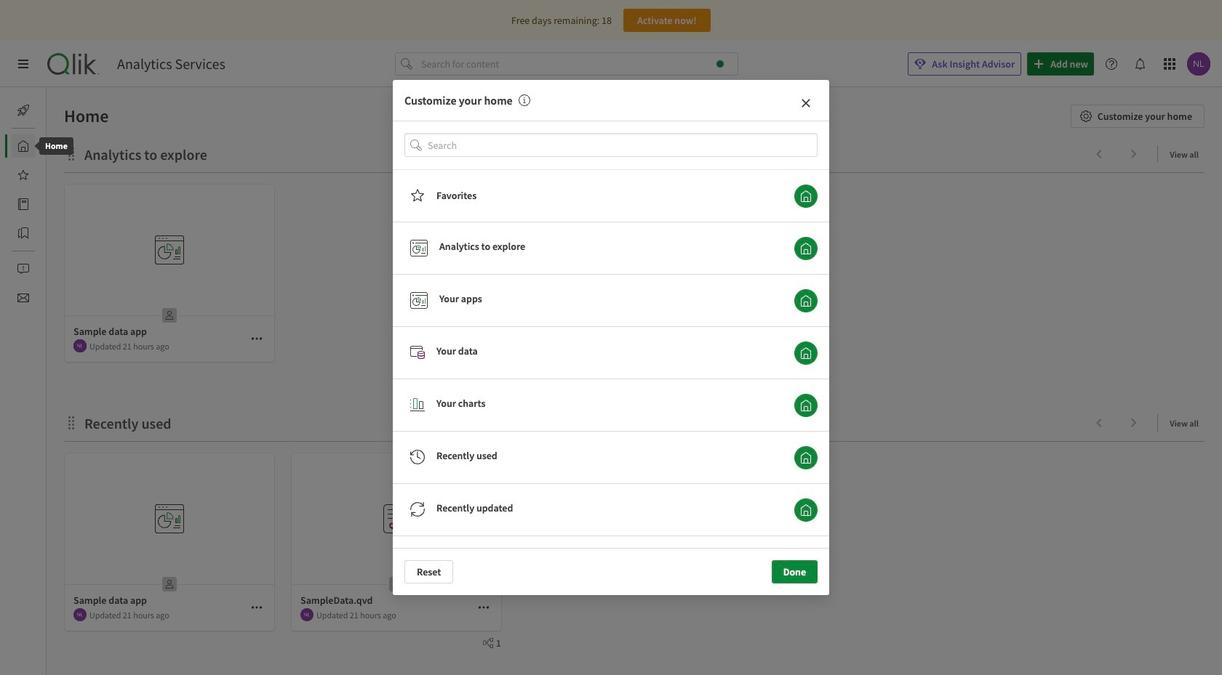 Task type: vqa. For each thing, say whether or not it's contained in the screenshot.
tab list
no



Task type: describe. For each thing, give the bounding box(es) containing it.
collections image
[[17, 228, 29, 239]]

analytics services element
[[117, 55, 225, 73]]

2 noah lott image from the left
[[300, 609, 314, 622]]

Search text field
[[428, 133, 818, 157]]

subscriptions image
[[17, 292, 29, 304]]

2 move collection image from the top
[[64, 416, 79, 430]]

close image
[[800, 98, 812, 109]]

1 move collection image from the top
[[64, 147, 79, 161]]

catalog image
[[17, 199, 29, 210]]

1 noah lott image from the left
[[73, 609, 87, 622]]



Task type: locate. For each thing, give the bounding box(es) containing it.
noah lott element
[[73, 340, 87, 353], [73, 609, 87, 622], [300, 609, 314, 622]]

noah lott image
[[73, 340, 87, 353]]

None button
[[795, 185, 818, 208], [795, 237, 818, 260], [795, 289, 818, 313], [795, 342, 818, 365], [795, 394, 818, 417], [795, 446, 818, 470], [795, 499, 818, 522], [795, 185, 818, 208], [795, 237, 818, 260], [795, 289, 818, 313], [795, 342, 818, 365], [795, 394, 818, 417], [795, 446, 818, 470], [795, 499, 818, 522]]

navigation pane element
[[0, 93, 47, 316]]

alerts image
[[17, 263, 29, 275]]

0 horizontal spatial noah lott image
[[73, 609, 87, 622]]

move collection image
[[64, 147, 79, 161], [64, 416, 79, 430]]

1 horizontal spatial noah lott image
[[300, 609, 314, 622]]

home badge image
[[717, 60, 724, 68]]

noah lott image
[[73, 609, 87, 622], [300, 609, 314, 622]]

1 vertical spatial move collection image
[[64, 416, 79, 430]]

tooltip
[[29, 138, 83, 155]]

0 vertical spatial move collection image
[[64, 147, 79, 161]]

dialog
[[393, 80, 829, 676]]

favorites image
[[17, 170, 29, 181]]

open sidebar menu image
[[17, 58, 29, 70]]

main content
[[41, 87, 1222, 676]]

getting started image
[[17, 105, 29, 116]]



